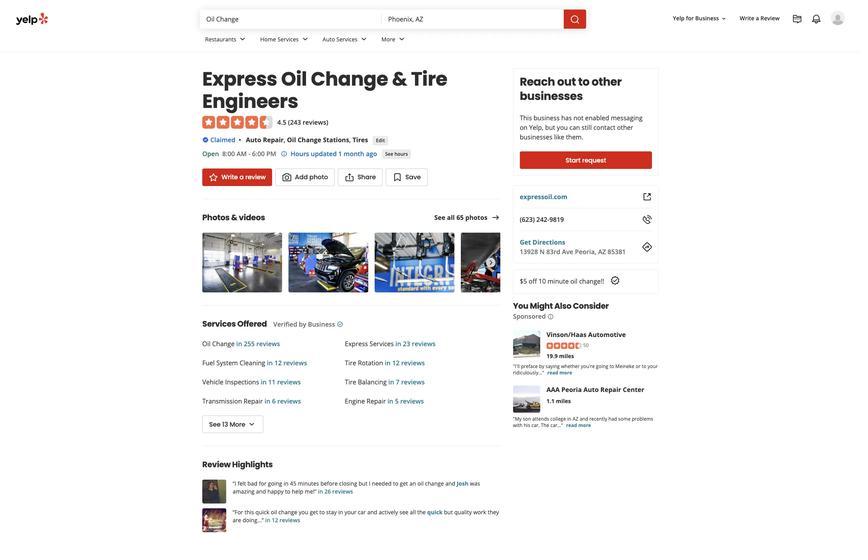 Task type: locate. For each thing, give the bounding box(es) containing it.
12 right doing...
[[272, 517, 278, 525]]

change down the auto services link on the left of the page
[[311, 66, 388, 93]]

for inside region
[[259, 481, 266, 488]]

change up hours
[[298, 136, 321, 144]]

edit button
[[373, 136, 388, 146]]

4.5 star rating image
[[202, 116, 273, 129], [547, 343, 582, 349]]

peoria
[[561, 386, 582, 395]]

12 up in 11 reviews link at bottom
[[274, 359, 282, 368]]

verified
[[273, 321, 297, 329]]

0 horizontal spatial your
[[345, 509, 356, 517]]

"i'll
[[513, 363, 520, 370]]

in 6 reviews link
[[263, 398, 301, 406]]

reviews right 255
[[256, 340, 280, 349]]

24 chevron down v2 image inside more link
[[397, 34, 407, 44]]

like
[[554, 133, 564, 142]]

oil up the " in 12 reviews
[[271, 509, 277, 517]]

1 in 12 reviews link from the left
[[265, 359, 307, 368]]

1 vertical spatial &
[[231, 212, 237, 224]]

business inside services offered element
[[308, 321, 335, 329]]

region inside review highlights 'element'
[[196, 481, 507, 534]]

1 vertical spatial business
[[308, 321, 335, 329]]

business categories element
[[199, 29, 845, 52]]

1 horizontal spatial your
[[648, 363, 658, 370]]

by inside "i'll preface by saying whether you're going to meineke or to your ridiculously…"
[[539, 363, 544, 370]]

reviews
[[256, 340, 280, 349], [412, 340, 436, 349], [283, 359, 307, 368], [401, 359, 425, 368], [277, 378, 301, 387], [401, 378, 425, 387], [277, 398, 301, 406], [400, 398, 424, 406], [332, 489, 353, 496], [280, 517, 300, 525]]

all left 65
[[447, 213, 455, 222]]

reviews for express services in 23 reviews
[[412, 340, 436, 349]]

read for aaa peoria auto repair center
[[566, 423, 577, 429]]

2 " from the top
[[233, 509, 235, 517]]

" i felt bad for going in 45 minutes before closing but i needed to get an oil change and josh
[[233, 481, 469, 488]]

0 horizontal spatial more
[[560, 370, 572, 377]]

2 horizontal spatial see
[[434, 213, 445, 222]]

0 vertical spatial az
[[598, 248, 606, 257]]

read more link down 19.9 miles
[[547, 370, 572, 377]]

0 horizontal spatial review
[[202, 460, 231, 471]]

4.5
[[277, 118, 286, 127]]

vehicle inspections in 11 reviews
[[202, 378, 301, 387]]

for
[[686, 15, 694, 22], [259, 481, 266, 488]]

1 horizontal spatial quick
[[427, 509, 443, 517]]

more
[[382, 35, 395, 43], [230, 420, 245, 430]]

write a review
[[740, 15, 780, 22]]

write right 16 chevron down v2 image
[[740, 15, 754, 22]]

"
[[315, 489, 317, 496], [262, 517, 264, 525]]

2 i from the left
[[369, 481, 370, 488]]

services
[[278, 35, 299, 43], [336, 35, 358, 43], [202, 319, 236, 330], [370, 340, 394, 349]]

more inside button
[[230, 420, 245, 430]]

0 horizontal spatial all
[[410, 509, 416, 517]]

24 chevron down v2 image inside see 13 more button
[[247, 420, 257, 430]]

for right the bad
[[259, 481, 266, 488]]

reviews for engine repair in 5 reviews
[[400, 398, 424, 406]]

0 vertical spatial oil
[[281, 66, 307, 93]]

other inside reach out to other businesses
[[592, 74, 622, 90]]

0 horizontal spatial i
[[235, 481, 236, 488]]

repair down vehicle inspections in 11 reviews at the left bottom of the page
[[244, 398, 263, 406]]

business left 16 checkmark badged v2 icon
[[308, 321, 335, 329]]

on
[[520, 123, 528, 132]]

24 phone v2 image
[[642, 215, 652, 225]]

in left 6
[[265, 398, 270, 406]]

1 horizontal spatial but
[[444, 509, 453, 517]]

search image
[[570, 15, 580, 24]]

1 vertical spatial for
[[259, 481, 266, 488]]

see left 65
[[434, 213, 445, 222]]

0 vertical spatial review
[[761, 15, 780, 22]]

see hours
[[385, 151, 408, 158]]

1 horizontal spatial ,
[[349, 136, 351, 144]]

photos & videos
[[202, 212, 265, 224]]

a for review
[[239, 173, 244, 182]]

see inside button
[[209, 420, 221, 430]]

quick button
[[427, 509, 443, 517]]

4.5 star rating image up 19.9 miles
[[547, 343, 582, 349]]

1 vertical spatial other
[[617, 123, 633, 132]]

"my son attends college in az and recently had some problems with his car. the car…"
[[513, 416, 653, 429]]

az
[[598, 248, 606, 257], [573, 416, 578, 423]]

tire for tire rotation in 12 reviews
[[345, 359, 356, 368]]

1 horizontal spatial a
[[756, 15, 759, 22]]

add photo link
[[275, 169, 335, 187]]

0 vertical spatial write
[[740, 15, 754, 22]]

still
[[582, 123, 592, 132]]

whether
[[561, 363, 580, 370]]

a for review
[[756, 15, 759, 22]]

businesses down the yelp,
[[520, 133, 553, 142]]

1 vertical spatial miles
[[556, 398, 571, 405]]

0 horizontal spatial oil
[[271, 509, 277, 517]]

none field find
[[206, 15, 376, 24]]

see left the hours
[[385, 151, 393, 158]]

,
[[284, 136, 285, 144], [349, 136, 351, 144]]

0 vertical spatial &
[[392, 66, 407, 93]]

1 horizontal spatial more
[[578, 423, 591, 429]]

reviews right 11
[[277, 378, 301, 387]]

preface
[[521, 363, 538, 370]]

miles inside the aaa peoria auto repair center 1.1 miles
[[556, 398, 571, 405]]

auto up -
[[246, 136, 261, 144]]

1 vertical spatial going
[[268, 481, 282, 488]]

in 12 reviews link for reviews
[[383, 359, 425, 368]]

0 vertical spatial your
[[648, 363, 658, 370]]

0 vertical spatial tire
[[411, 66, 447, 93]]

i left the felt
[[235, 481, 236, 488]]

other up enabled
[[592, 74, 622, 90]]

" up are
[[233, 509, 235, 517]]

aaa
[[547, 386, 560, 395]]

business
[[534, 114, 560, 123]]

home services
[[260, 35, 299, 43]]

all left the
[[410, 509, 416, 517]]

to right or
[[642, 363, 646, 370]]

0 vertical spatial oil
[[570, 277, 578, 286]]

None search field
[[200, 10, 588, 29]]

a
[[756, 15, 759, 22], [239, 173, 244, 182]]

0 vertical spatial a
[[756, 15, 759, 22]]

1 horizontal spatial get
[[400, 481, 408, 488]]

yelp,
[[529, 123, 544, 132]]

a left review
[[239, 173, 244, 182]]

auto repair link
[[246, 136, 284, 144]]

get left stay
[[310, 509, 318, 517]]

business left 16 chevron down v2 image
[[695, 15, 719, 22]]

review left projects 'image'
[[761, 15, 780, 22]]

stations
[[323, 136, 349, 144]]

review inside review highlights 'element'
[[202, 460, 231, 471]]

claimed
[[210, 136, 235, 144]]

auto repair , oil change stations , tires
[[246, 136, 368, 144]]

in right doing...
[[265, 517, 270, 525]]

by left saying
[[539, 363, 544, 370]]

oil
[[281, 66, 307, 93], [287, 136, 296, 144], [202, 340, 211, 349]]

some
[[618, 416, 631, 423]]

0 horizontal spatial going
[[268, 481, 282, 488]]

az left 85381
[[598, 248, 606, 257]]

az inside "my son attends college in az and recently had some problems with his car. the car…"
[[573, 416, 578, 423]]

reviews for tire rotation in 12 reviews
[[401, 359, 425, 368]]

other down messaging
[[617, 123, 633, 132]]

4 photo of express oil change & tire engineers - peoria, az, us. image from the left
[[461, 233, 541, 293]]

16 info v2 image
[[281, 151, 287, 157], [547, 314, 554, 320]]

auto right peoria
[[584, 386, 599, 395]]

region
[[196, 481, 507, 534]]

0 vertical spatial businesses
[[520, 89, 583, 104]]

his
[[524, 423, 530, 429]]

repair up pm at the left of page
[[263, 136, 284, 144]]

see 13 more
[[209, 420, 245, 430]]

a inside write a review link
[[239, 173, 244, 182]]

write a review link
[[737, 11, 783, 26]]

24 chevron down v2 image
[[300, 34, 310, 44]]

24 save outline v2 image
[[393, 173, 402, 183]]

0 vertical spatial more
[[560, 370, 572, 377]]

review highlights
[[202, 460, 273, 471]]

in left 45
[[284, 481, 289, 488]]

" for " i felt bad for going in 45 minutes before closing but i needed to get an oil change and josh
[[233, 481, 235, 488]]

2 horizontal spatial oil
[[570, 277, 578, 286]]

start
[[566, 156, 581, 165]]

your for to
[[648, 363, 658, 370]]

save
[[405, 173, 421, 182]]

work
[[473, 509, 486, 517]]

2 in 12 reviews link from the left
[[383, 359, 425, 368]]

by right "verified"
[[299, 321, 306, 329]]

but right the closing
[[359, 481, 367, 488]]

0 vertical spatial by
[[299, 321, 306, 329]]

(243
[[288, 118, 301, 127]]

going inside "i'll preface by saying whether you're going to meineke or to your ridiculously…"
[[596, 363, 608, 370]]

write right 24 star v2 image
[[221, 173, 238, 182]]

0 vertical spatial change
[[311, 66, 388, 93]]

0 horizontal spatial read
[[547, 370, 558, 377]]

1 vertical spatial write
[[221, 173, 238, 182]]

auto services link
[[316, 29, 375, 52]]

business inside 'button'
[[695, 15, 719, 22]]

yelp for business button
[[670, 11, 730, 26]]

read right college
[[566, 423, 577, 429]]

read more down 19.9 miles
[[547, 370, 572, 377]]

vinson/haas automotive link
[[547, 331, 626, 340]]

in left 26
[[318, 489, 323, 496]]

needed
[[372, 481, 392, 488]]

review up aubrey d. "image"
[[202, 460, 231, 471]]

also
[[554, 301, 571, 312]]

1 horizontal spatial change
[[425, 481, 444, 488]]

83rd
[[546, 248, 560, 257]]

none field the near
[[388, 15, 557, 24]]

0 horizontal spatial 16 info v2 image
[[281, 151, 287, 157]]

change right an
[[425, 481, 444, 488]]

write for write a review
[[740, 15, 754, 22]]

0 horizontal spatial "
[[262, 517, 264, 525]]

change inside express oil change & tire engineers
[[311, 66, 388, 93]]

but right 'quick' button
[[444, 509, 453, 517]]

$5 off 10 minute oil change!!
[[520, 277, 604, 286]]

user actions element
[[667, 10, 856, 59]]

read more link for vinson/haas automotive
[[547, 370, 572, 377]]

in left 7
[[388, 378, 394, 387]]

Find text field
[[206, 15, 376, 24]]

express services in 23 reviews
[[345, 340, 436, 349]]

, left tires
[[349, 136, 351, 144]]

your left car
[[345, 509, 356, 517]]

read more link right college
[[566, 423, 591, 429]]

restaurants
[[205, 35, 236, 43]]

1 horizontal spatial in 12 reviews link
[[383, 359, 425, 368]]

for inside 'button'
[[686, 15, 694, 22]]

0 vertical spatial business
[[695, 15, 719, 22]]

see for see all 65 photos
[[434, 213, 445, 222]]

0 horizontal spatial business
[[308, 321, 335, 329]]

, down 4.5 at the top left
[[284, 136, 285, 144]]

see inside 'link'
[[434, 213, 445, 222]]

reviews down in 23 reviews link
[[401, 359, 425, 368]]

0 vertical spatial auto
[[323, 35, 335, 43]]

repair left center
[[601, 386, 621, 395]]

None field
[[206, 15, 376, 24], [388, 15, 557, 24]]

0 horizontal spatial get
[[310, 509, 318, 517]]

your for in
[[345, 509, 356, 517]]

add photo
[[295, 173, 328, 182]]

services offered element
[[190, 306, 500, 434]]

1 none field from the left
[[206, 15, 376, 24]]

1 vertical spatial change
[[278, 509, 297, 517]]

automotive
[[588, 331, 626, 340]]

the
[[417, 509, 426, 517]]

1 vertical spatial read
[[566, 423, 577, 429]]

review inside write a review link
[[761, 15, 780, 22]]

0 vertical spatial see
[[385, 151, 393, 158]]

recently
[[589, 416, 607, 423]]

1 horizontal spatial express
[[345, 340, 368, 349]]

tires
[[353, 136, 368, 144]]

1 horizontal spatial "
[[315, 489, 317, 496]]

business for verified by business
[[308, 321, 335, 329]]

24 chevron down v2 image inside restaurants link
[[238, 34, 248, 44]]

repair for transmission repair in 6 reviews
[[244, 398, 263, 406]]

your inside "i'll preface by saying whether you're going to meineke or to your ridiculously…"
[[648, 363, 658, 370]]

& inside 'element'
[[231, 212, 237, 224]]

change
[[425, 481, 444, 488], [278, 509, 297, 517]]

more right college
[[578, 423, 591, 429]]

a inside write a review link
[[756, 15, 759, 22]]

oil right minute
[[570, 277, 578, 286]]

2 vertical spatial change
[[212, 340, 235, 349]]

0 vertical spatial read more link
[[547, 370, 572, 377]]

a right 16 chevron down v2 image
[[756, 15, 759, 22]]

see hours link
[[382, 150, 411, 159]]

reviews for tire balancing in 7 reviews
[[401, 378, 425, 387]]

oil right an
[[417, 481, 424, 488]]

1 vertical spatial auto
[[246, 136, 261, 144]]

fuel
[[202, 359, 215, 368]]

1 horizontal spatial write
[[740, 15, 754, 22]]

2 none field from the left
[[388, 15, 557, 24]]

in 26 reviews button
[[317, 489, 353, 496]]

business for yelp for business
[[695, 15, 719, 22]]

n
[[540, 248, 545, 257]]

you down help
[[299, 509, 308, 517]]

24 directions v2 image
[[642, 243, 652, 252]]

0 vertical spatial "
[[233, 481, 235, 488]]

in 12 reviews link up in 11 reviews link at bottom
[[265, 359, 307, 368]]

1 vertical spatial more
[[230, 420, 245, 430]]

2 horizontal spatial auto
[[584, 386, 599, 395]]

0 vertical spatial going
[[596, 363, 608, 370]]

0 vertical spatial other
[[592, 74, 622, 90]]

16 checkmark badged v2 image
[[337, 322, 343, 328]]

1 vertical spatial see
[[434, 213, 445, 222]]

to right out
[[578, 74, 590, 90]]

auto inside business categories element
[[323, 35, 335, 43]]

1 horizontal spatial 4.5 star rating image
[[547, 343, 582, 349]]

16 claim filled v2 image
[[202, 137, 209, 143]]

1 vertical spatial your
[[345, 509, 356, 517]]

vinson/haas automotive image
[[513, 331, 540, 358]]

for right 'yelp'
[[686, 15, 694, 22]]

" for " for this quick oil change you get to stay in your car and actively see all the quick
[[233, 509, 235, 517]]

0 horizontal spatial more
[[230, 420, 245, 430]]

& left videos
[[231, 212, 237, 224]]

and left recently
[[580, 416, 588, 423]]

0 horizontal spatial a
[[239, 173, 244, 182]]

more down 19.9 miles
[[560, 370, 572, 377]]

24 star v2 image
[[209, 173, 218, 183]]

and down the bad
[[256, 489, 266, 496]]

but inside this business has not enabled messaging on yelp, but you can still contact other businesses like them.
[[545, 123, 555, 132]]

oil inside services offered element
[[202, 340, 211, 349]]

by inside services offered element
[[299, 321, 306, 329]]

0 vertical spatial but
[[545, 123, 555, 132]]

but quality work they are doing...
[[233, 509, 499, 525]]

reviews right 6
[[277, 398, 301, 406]]

1 horizontal spatial read
[[566, 423, 577, 429]]

1 vertical spatial you
[[299, 509, 308, 517]]

see left "13"
[[209, 420, 221, 430]]

24 external link v2 image
[[642, 192, 652, 202]]

1 vertical spatial but
[[359, 481, 367, 488]]

change up system
[[212, 340, 235, 349]]

0 vertical spatial more
[[382, 35, 395, 43]]

1 vertical spatial a
[[239, 173, 244, 182]]

4.5 star rating image up claimed
[[202, 116, 273, 129]]

16 info v2 image down might
[[547, 314, 554, 320]]

oil for $5 off 10 minute oil change!!
[[570, 277, 578, 286]]

0 horizontal spatial quick
[[256, 509, 269, 517]]

i
[[235, 481, 236, 488], [369, 481, 370, 488]]

0 vertical spatial read more
[[547, 370, 572, 377]]

in right rotation
[[385, 359, 391, 368]]

1 horizontal spatial business
[[695, 15, 719, 22]]

aubrey d. image
[[202, 481, 226, 505]]

repair for engine repair in 5 reviews
[[367, 398, 386, 406]]

16 info v2 image inside info alert
[[281, 151, 287, 157]]

& inside express oil change & tire engineers
[[392, 66, 407, 93]]

out
[[557, 74, 576, 90]]

express inside express oil change & tire engineers
[[202, 66, 277, 93]]

1 horizontal spatial you
[[557, 123, 568, 132]]

can
[[570, 123, 580, 132]]

businesses up business
[[520, 89, 583, 104]]

but down business
[[545, 123, 555, 132]]

16 info v2 image right pm at the left of page
[[281, 151, 287, 157]]

quick up doing...
[[256, 509, 269, 517]]

1 businesses from the top
[[520, 89, 583, 104]]

1 horizontal spatial i
[[369, 481, 370, 488]]

1 vertical spatial 4.5 star rating image
[[547, 343, 582, 349]]

going inside region
[[268, 481, 282, 488]]

" left the felt
[[233, 481, 235, 488]]

to inside reach out to other businesses
[[578, 74, 590, 90]]

to left 'meineke' on the bottom of the page
[[610, 363, 614, 370]]

region containing "
[[196, 481, 507, 534]]

write inside user actions element
[[740, 15, 754, 22]]

& down more link
[[392, 66, 407, 93]]

off
[[529, 277, 537, 286]]

1 vertical spatial read more
[[566, 423, 591, 429]]

1 horizontal spatial review
[[761, 15, 780, 22]]

16 chevron down v2 image
[[721, 15, 727, 22]]

12 up 7
[[392, 359, 400, 368]]

0 vertical spatial express
[[202, 66, 277, 93]]

1 vertical spatial tire
[[345, 359, 356, 368]]

photos
[[202, 212, 230, 224]]

1 vertical spatial read more link
[[566, 423, 591, 429]]

1 vertical spatial all
[[410, 509, 416, 517]]

0 vertical spatial 4.5 star rating image
[[202, 116, 273, 129]]

in left 5 at bottom
[[388, 398, 393, 406]]

1 horizontal spatial going
[[596, 363, 608, 370]]

your inside region
[[345, 509, 356, 517]]

0 horizontal spatial &
[[231, 212, 237, 224]]

offered
[[237, 319, 267, 330]]

review highlights element
[[190, 447, 507, 534]]

they
[[488, 509, 499, 517]]

aaa peoria auto repair center image
[[513, 386, 540, 413]]

photo of express oil change & tire engineers - peoria, az, us. image
[[202, 233, 282, 293], [289, 233, 368, 293], [375, 233, 455, 293], [461, 233, 541, 293]]

you might also consider
[[513, 301, 609, 312]]

miles up whether
[[559, 353, 574, 360]]

24 chevron down v2 image
[[238, 34, 248, 44], [359, 34, 369, 44], [397, 34, 407, 44], [247, 420, 257, 430]]

3 photo of express oil change & tire engineers - peoria, az, us. image from the left
[[375, 233, 455, 293]]

more inside business categories element
[[382, 35, 395, 43]]

24 chevron down v2 image inside the auto services link
[[359, 34, 369, 44]]

"my
[[513, 416, 522, 423]]

1 horizontal spatial 16 info v2 image
[[547, 314, 554, 320]]

24 chevron down v2 image for restaurants
[[238, 34, 248, 44]]

0 horizontal spatial for
[[259, 481, 266, 488]]

all
[[447, 213, 455, 222], [410, 509, 416, 517]]

you up like
[[557, 123, 568, 132]]

1 vertical spatial more
[[578, 423, 591, 429]]

2 vertical spatial oil
[[202, 340, 211, 349]]

2 vertical spatial see
[[209, 420, 221, 430]]

your right or
[[648, 363, 658, 370]]

2 businesses from the top
[[520, 133, 553, 142]]

business
[[695, 15, 719, 22], [308, 321, 335, 329]]

repair inside the aaa peoria auto repair center 1.1 miles
[[601, 386, 621, 395]]

auto right 24 chevron down v2 icon
[[323, 35, 335, 43]]

0 horizontal spatial express
[[202, 66, 277, 93]]

24 camera v2 image
[[282, 173, 292, 183]]

Near text field
[[388, 15, 557, 24]]

read down the 19.9 on the right
[[547, 370, 558, 377]]

see
[[400, 509, 409, 517]]

express inside services offered element
[[345, 340, 368, 349]]

going right you're
[[596, 363, 608, 370]]

get left an
[[400, 481, 408, 488]]

projects image
[[793, 14, 802, 24]]

reviews right 7
[[401, 378, 425, 387]]

in right college
[[567, 416, 571, 423]]

read more right college
[[566, 423, 591, 429]]

read
[[547, 370, 558, 377], [566, 423, 577, 429]]

see for see hours
[[385, 151, 393, 158]]

0 horizontal spatial by
[[299, 321, 306, 329]]

1 horizontal spatial oil
[[417, 481, 424, 488]]

hours
[[395, 151, 408, 158]]

miles
[[559, 353, 574, 360], [556, 398, 571, 405]]

1 horizontal spatial for
[[686, 15, 694, 22]]

1 " from the top
[[233, 481, 235, 488]]

rotation
[[358, 359, 383, 368]]

services offered
[[202, 319, 267, 330]]

reviews right the '23'
[[412, 340, 436, 349]]

balancing
[[358, 378, 387, 387]]

0 horizontal spatial see
[[209, 420, 221, 430]]

photos & videos element
[[190, 199, 541, 295]]

repair down balancing at the left bottom
[[367, 398, 386, 406]]



Task type: vqa. For each thing, say whether or not it's contained in the screenshot.


Task type: describe. For each thing, give the bounding box(es) containing it.
tire inside express oil change & tire engineers
[[411, 66, 447, 93]]

" for " in 12 reviews
[[262, 517, 264, 525]]

consider
[[573, 301, 609, 312]]

reviews down help
[[280, 517, 300, 525]]

1 i from the left
[[235, 481, 236, 488]]

tire for tire balancing in 7 reviews
[[345, 378, 356, 387]]

businesses inside reach out to other businesses
[[520, 89, 583, 104]]

2 quick from the left
[[427, 509, 443, 517]]

verified by business
[[273, 321, 335, 329]]

az inside get directions 13928 n 83rd ave peoria, az 85381
[[598, 248, 606, 257]]

1 vertical spatial 16 info v2 image
[[547, 314, 554, 320]]

read more link for aaa peoria auto repair center
[[566, 423, 591, 429]]

read more for aaa peoria auto repair center
[[566, 423, 591, 429]]

2 , from the left
[[349, 136, 351, 144]]

ave
[[562, 248, 573, 257]]

repair for auto repair , oil change stations , tires
[[263, 136, 284, 144]]

ridiculously…"
[[513, 370, 544, 377]]

read more for vinson/haas automotive
[[547, 370, 572, 377]]

0 horizontal spatial change
[[278, 509, 297, 517]]

1 vertical spatial oil
[[417, 481, 424, 488]]

in 12 reviews link for 12
[[265, 359, 307, 368]]

26
[[325, 489, 331, 496]]

reviews)
[[303, 118, 328, 127]]

in inside "my son attends college in az and recently had some problems with his car. the car…"
[[567, 416, 571, 423]]

change inside services offered element
[[212, 340, 235, 349]]

more for aaa peoria auto repair center
[[578, 423, 591, 429]]

more link
[[375, 29, 413, 52]]

yelp
[[673, 15, 685, 22]]

an
[[409, 481, 416, 488]]

" for " in 26 reviews
[[315, 489, 317, 496]]

request
[[582, 156, 606, 165]]

transmission repair in 6 reviews
[[202, 398, 301, 406]]

vinson/haas
[[547, 331, 587, 340]]

$5
[[520, 277, 527, 286]]

oil inside express oil change & tire engineers
[[281, 66, 307, 93]]

1 vertical spatial change
[[298, 136, 321, 144]]

you inside region
[[299, 509, 308, 517]]

not
[[574, 114, 584, 123]]

services for auto services
[[336, 35, 358, 43]]

24 arrow right v2 image
[[491, 213, 500, 223]]

tires link
[[353, 136, 368, 144]]

2 photo of express oil change & tire engineers - peoria, az, us. image from the left
[[289, 233, 368, 293]]

6
[[272, 398, 276, 406]]

read for vinson/haas automotive
[[547, 370, 558, 377]]

in 255 reviews link
[[235, 340, 280, 349]]

auto inside the aaa peoria auto repair center 1.1 miles
[[584, 386, 599, 395]]

" in 26 reviews
[[315, 489, 353, 496]]

this
[[245, 509, 254, 517]]

reviews down the closing
[[332, 489, 353, 496]]

services for express services in 23 reviews
[[370, 340, 394, 349]]

reviews for transmission repair in 6 reviews
[[277, 398, 301, 406]]

(243 reviews) link
[[288, 118, 328, 127]]

1
[[338, 150, 342, 159]]

home
[[260, 35, 276, 43]]

other inside this business has not enabled messaging on yelp, but you can still contact other businesses like them.
[[617, 123, 633, 132]]

and inside was amazing and happy to help me!
[[256, 489, 266, 496]]

restaurants link
[[199, 29, 254, 52]]

express for express services in 23 reviews
[[345, 340, 368, 349]]

updated
[[311, 150, 337, 159]]

problems
[[632, 416, 653, 423]]

to inside was amazing and happy to help me!
[[285, 489, 290, 496]]

info alert
[[281, 149, 377, 159]]

happy
[[267, 489, 284, 496]]

actively
[[379, 509, 398, 517]]

1 vertical spatial oil
[[287, 136, 296, 144]]

and inside "my son attends college in az and recently had some problems with his car. the car…"
[[580, 416, 588, 423]]

expressoil.com
[[520, 193, 568, 202]]

you inside this business has not enabled messaging on yelp, but you can still contact other businesses like them.
[[557, 123, 568, 132]]

system
[[216, 359, 238, 368]]

transmission
[[202, 398, 242, 406]]

and right car
[[367, 509, 377, 517]]

in right cleaning
[[267, 359, 273, 368]]

before
[[320, 481, 338, 488]]

24 chevron down v2 image for more
[[397, 34, 407, 44]]

45
[[290, 481, 296, 488]]

10
[[539, 277, 546, 286]]

me!
[[305, 489, 315, 496]]

"i'll preface by saying whether you're going to meineke or to your ridiculously…"
[[513, 363, 658, 377]]

open
[[202, 150, 219, 159]]

all inside 'link'
[[447, 213, 455, 222]]

24 share v2 image
[[345, 173, 354, 183]]

attends
[[532, 416, 549, 423]]

1 quick from the left
[[256, 509, 269, 517]]

see all 65 photos link
[[434, 213, 500, 223]]

0 vertical spatial miles
[[559, 353, 574, 360]]

notifications image
[[812, 14, 821, 24]]

photo
[[309, 173, 328, 182]]

but inside but quality work they are doing...
[[444, 509, 453, 517]]

previous image
[[207, 258, 216, 268]]

1 photo of express oil change & tire engineers - peoria, az, us. image from the left
[[202, 233, 282, 293]]

12 inside region
[[272, 517, 278, 525]]

closing
[[339, 481, 357, 488]]

see for see 13 more
[[209, 420, 221, 430]]

josh
[[457, 481, 469, 488]]

yelp for business
[[673, 15, 719, 22]]

photos
[[465, 213, 487, 222]]

more for vinson/haas automotive
[[560, 370, 572, 377]]

for
[[235, 509, 243, 517]]

oil change stations link
[[287, 136, 349, 144]]

reviews for oil change in 255 reviews
[[256, 340, 280, 349]]

expressoil.com link
[[520, 193, 568, 202]]

the
[[541, 423, 549, 429]]

85381
[[608, 248, 626, 257]]

write a review
[[221, 173, 266, 182]]

christina o. image
[[831, 11, 845, 25]]

express for express oil change & tire engineers
[[202, 66, 277, 93]]

services for home services
[[278, 35, 299, 43]]

reviews for vehicle inspections in 11 reviews
[[277, 378, 301, 387]]

13
[[222, 420, 228, 430]]

0 horizontal spatial 4.5 star rating image
[[202, 116, 273, 129]]

businesses inside this business has not enabled messaging on yelp, but you can still contact other businesses like them.
[[520, 133, 553, 142]]

was amazing and happy to help me!
[[233, 481, 480, 496]]

vehicle
[[202, 378, 223, 387]]

josh button
[[457, 481, 469, 488]]

and left josh
[[445, 481, 455, 488]]

directions
[[533, 238, 565, 247]]

stay
[[326, 509, 337, 517]]

enabled
[[585, 114, 609, 123]]

in left the '23'
[[395, 340, 401, 349]]

write for write a review
[[221, 173, 238, 182]]

son
[[523, 416, 531, 423]]

review
[[245, 173, 266, 182]]

get directions 13928 n 83rd ave peoria, az 85381
[[520, 238, 626, 257]]

24 chevron down v2 image for auto services
[[359, 34, 369, 44]]

engine repair in 5 reviews
[[345, 398, 424, 406]]

" in 12 reviews
[[262, 517, 300, 525]]

tire rotation in 12 reviews
[[345, 359, 425, 368]]

to left stay
[[319, 509, 325, 517]]

reviews up in 11 reviews link at bottom
[[283, 359, 307, 368]]

in left 11
[[261, 378, 267, 387]]

1 vertical spatial get
[[310, 509, 318, 517]]

reach out to other businesses
[[520, 74, 622, 104]]

in right stay
[[338, 509, 343, 517]]

sponsored
[[513, 312, 546, 321]]

am
[[237, 150, 247, 159]]

19.9
[[547, 353, 558, 360]]

in left 255
[[236, 340, 242, 349]]

1 , from the left
[[284, 136, 285, 144]]

was
[[470, 481, 480, 488]]

0 vertical spatial get
[[400, 481, 408, 488]]

bad
[[247, 481, 257, 488]]

share
[[358, 173, 376, 182]]

oil for " for this quick oil change you get to stay in your car and actively see all the quick
[[271, 509, 277, 517]]

with
[[513, 423, 523, 429]]

minutes
[[298, 481, 319, 488]]

engineers
[[202, 88, 298, 115]]

start request
[[566, 156, 606, 165]]

had
[[609, 416, 617, 423]]

next image
[[486, 258, 495, 268]]

amy j. image
[[202, 509, 226, 533]]

add
[[295, 173, 308, 182]]

start request button
[[520, 152, 652, 169]]

this
[[520, 114, 532, 123]]

auto for auto services
[[323, 35, 335, 43]]

65
[[456, 213, 464, 222]]

auto for auto repair , oil change stations , tires
[[246, 136, 261, 144]]

24 check in v2 image
[[611, 276, 620, 286]]

might
[[530, 301, 553, 312]]

get directions link
[[520, 238, 565, 247]]

9819
[[549, 215, 564, 224]]

242-
[[536, 215, 549, 224]]

vinson/haas automotive
[[547, 331, 626, 340]]

all inside review highlights 'element'
[[410, 509, 416, 517]]

are
[[233, 517, 241, 525]]

to right needed
[[393, 481, 398, 488]]



